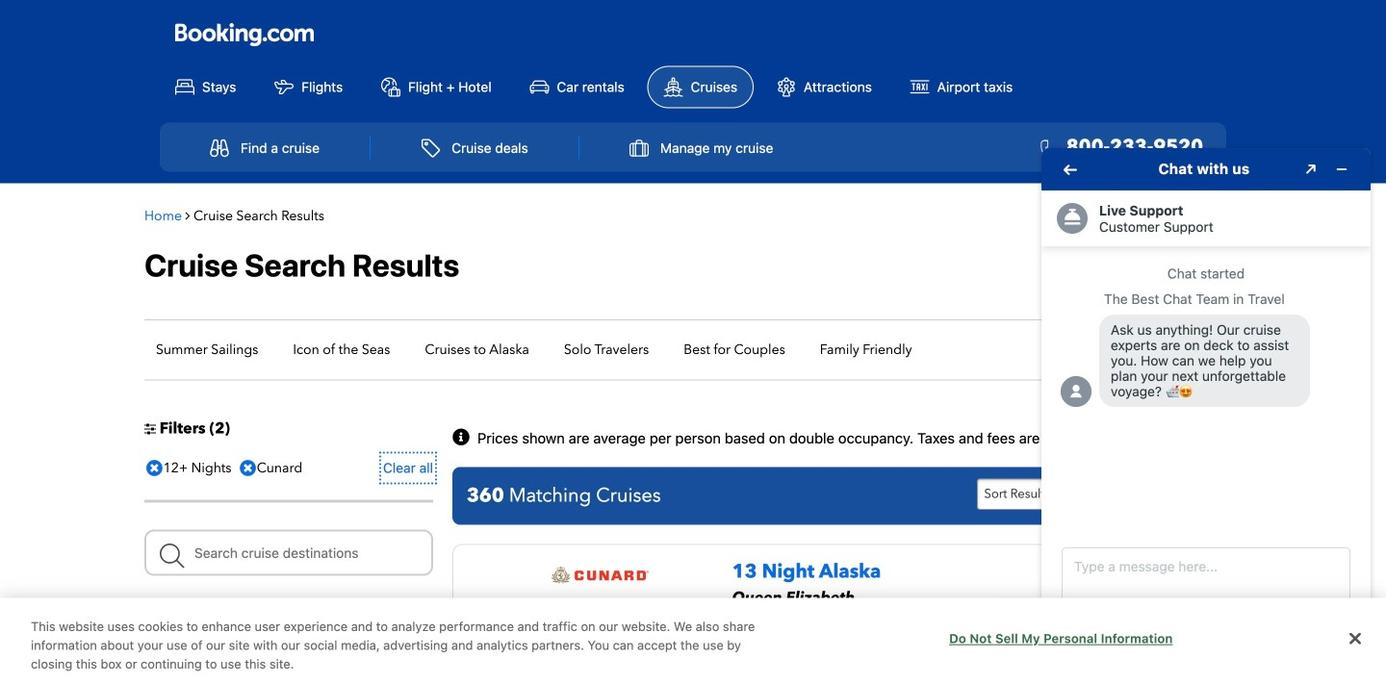 Task type: describe. For each thing, give the bounding box(es) containing it.
booking.com home image
[[175, 22, 314, 48]]

chevron down image
[[404, 625, 433, 645]]

angle right image
[[185, 209, 190, 222]]

times circle image
[[141, 454, 167, 483]]

sliders image
[[144, 422, 156, 436]]

cunard image
[[551, 567, 649, 584]]

info label image
[[452, 429, 474, 448]]



Task type: vqa. For each thing, say whether or not it's contained in the screenshot.
/
no



Task type: locate. For each thing, give the bounding box(es) containing it.
main content
[[135, 193, 1251, 683]]

travel menu navigation
[[160, 123, 1226, 172]]

None field
[[144, 530, 433, 576]]

queen elizabeth image
[[481, 598, 719, 683]]

privacy alert dialog
[[0, 598, 1386, 683]]

globe image
[[732, 624, 744, 638]]

map marker image
[[734, 646, 742, 660]]

Search cruise destinations text field
[[144, 530, 433, 576]]

times circle image
[[235, 454, 261, 483]]

prices shown are average per person based on double occupancy. taxes and fees are not included. element
[[477, 431, 1129, 446]]



